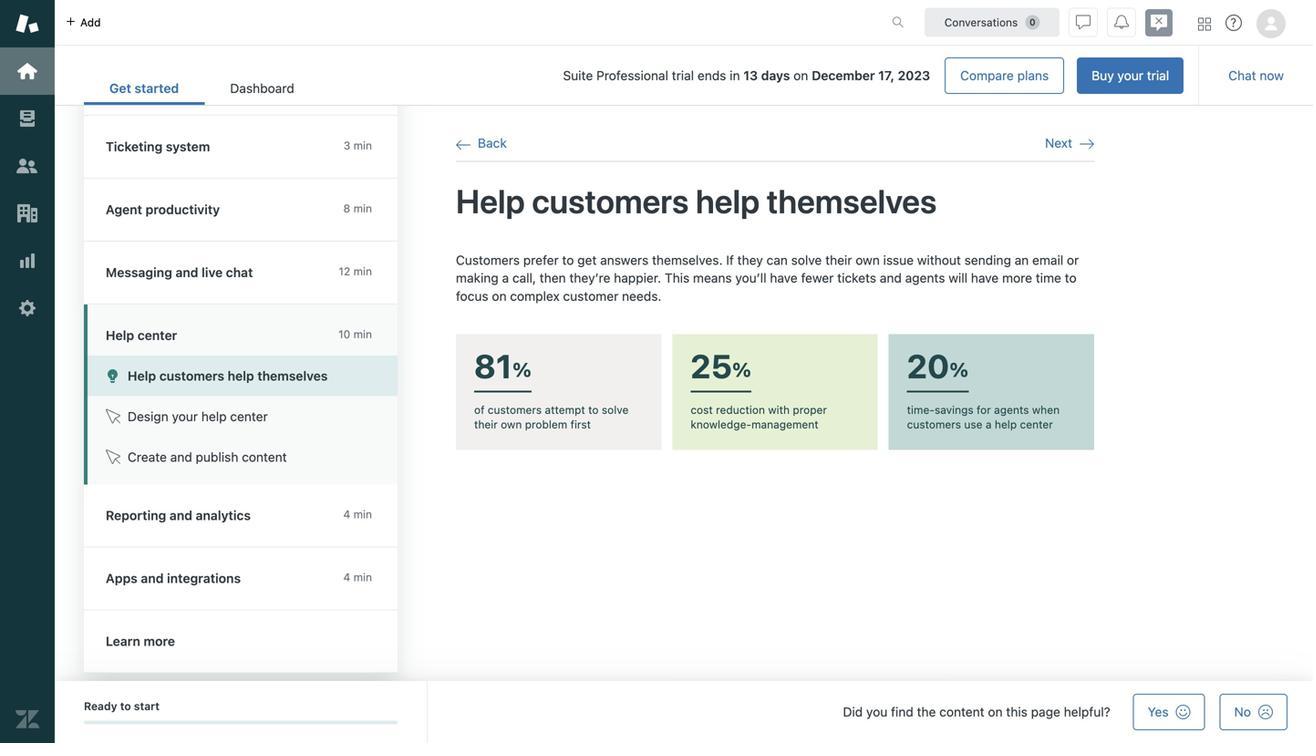 Task type: vqa. For each thing, say whether or not it's contained in the screenshot.
the rightmost Close image
no



Task type: describe. For each thing, give the bounding box(es) containing it.
December 17, 2023 text field
[[812, 68, 930, 83]]

progress-bar progress bar
[[84, 721, 398, 724]]

agents inside the customers prefer to get answers themselves. if they can solve their own issue without sending an email or making a call, then they're happier. this means you'll have fewer tickets and agents will have more time to focus on complex customer needs.
[[905, 271, 945, 286]]

buy your trial
[[1092, 68, 1169, 83]]

create
[[128, 450, 167, 465]]

conversations
[[944, 16, 1018, 29]]

0 vertical spatial on
[[794, 68, 808, 83]]

help center
[[106, 328, 177, 343]]

dashboard
[[230, 81, 294, 96]]

25 %
[[691, 346, 751, 385]]

back button
[[456, 135, 507, 152]]

add
[[80, 16, 101, 29]]

learn
[[106, 634, 140, 649]]

days
[[761, 68, 790, 83]]

ready to start
[[84, 700, 160, 713]]

and for apps and integrations
[[141, 571, 164, 586]]

time
[[1036, 271, 1061, 286]]

design your help center button
[[88, 396, 398, 437]]

ticketing system
[[106, 139, 210, 154]]

1 have from the left
[[770, 271, 798, 286]]

in
[[730, 68, 740, 83]]

2023
[[898, 68, 930, 83]]

for
[[977, 403, 991, 416]]

solve inside the of customers attempt to solve their own problem first
[[602, 403, 629, 416]]

help customers help themselves inside "content-title" region
[[456, 181, 937, 220]]

then
[[540, 271, 566, 286]]

content-title region
[[456, 180, 1094, 222]]

focus
[[456, 288, 488, 303]]

design
[[128, 409, 168, 424]]

help inside "content-title" region
[[456, 181, 525, 220]]

making
[[456, 271, 499, 286]]

button displays agent's chat status as invisible. image
[[1076, 15, 1091, 30]]

next button
[[1045, 135, 1094, 152]]

get
[[577, 253, 597, 268]]

25
[[691, 346, 732, 385]]

learn more button
[[84, 611, 394, 673]]

customers inside "content-title" region
[[532, 181, 689, 220]]

customers prefer to get answers themselves. if they can solve their own issue without sending an email or making a call, then they're happier. this means you'll have fewer tickets and agents will have more time to focus on complex customer needs.
[[456, 253, 1079, 303]]

learn more
[[106, 634, 175, 649]]

chat now button
[[1214, 57, 1299, 94]]

messaging
[[106, 265, 172, 280]]

compare plans
[[960, 68, 1049, 83]]

to inside the of customers attempt to solve their own problem first
[[588, 403, 599, 416]]

themselves.
[[652, 253, 723, 268]]

min for agent productivity
[[353, 202, 372, 215]]

to left get
[[562, 253, 574, 268]]

suite
[[563, 68, 593, 83]]

find
[[891, 704, 914, 719]]

can
[[767, 253, 788, 268]]

help inside heading
[[106, 328, 134, 343]]

add button
[[55, 0, 112, 45]]

% for 25
[[732, 358, 751, 381]]

section containing compare plans
[[334, 57, 1184, 94]]

zendesk products image
[[1198, 18, 1211, 31]]

min for help center
[[353, 328, 372, 341]]

help center heading
[[84, 305, 398, 356]]

plans
[[1017, 68, 1049, 83]]

the
[[917, 704, 936, 719]]

sending
[[965, 253, 1011, 268]]

help inside button
[[128, 368, 156, 383]]

call,
[[512, 271, 536, 286]]

chat now
[[1229, 68, 1284, 83]]

min for apps and integrations
[[353, 571, 372, 584]]

their inside the of customers attempt to solve their own problem first
[[474, 418, 498, 431]]

compare
[[960, 68, 1014, 83]]

back
[[478, 135, 507, 150]]

proper
[[793, 403, 827, 416]]

use
[[964, 418, 983, 431]]

min for ticketing system
[[353, 139, 372, 152]]

a inside time-savings for agents when customers use a help center
[[986, 418, 992, 431]]

help inside "content-title" region
[[696, 181, 760, 220]]

buy
[[1092, 68, 1114, 83]]

december
[[812, 68, 875, 83]]

they're
[[569, 271, 610, 286]]

happier.
[[614, 271, 661, 286]]

means
[[693, 271, 732, 286]]

reporting image
[[16, 249, 39, 273]]

messaging and live chat
[[106, 265, 253, 280]]

own inside the customers prefer to get answers themselves. if they can solve their own issue without sending an email or making a call, then they're happier. this means you'll have fewer tickets and agents will have more time to focus on complex customer needs.
[[856, 253, 880, 268]]

and for create and publish content
[[170, 450, 192, 465]]

will
[[949, 271, 968, 286]]

system
[[166, 139, 210, 154]]

problem
[[525, 418, 567, 431]]

% for 20
[[950, 358, 969, 381]]

more inside the customers prefer to get answers themselves. if they can solve their own issue without sending an email or making a call, then they're happier. this means you'll have fewer tickets and agents will have more time to focus on complex customer needs.
[[1002, 271, 1032, 286]]

chat
[[226, 265, 253, 280]]

center inside heading
[[137, 328, 177, 343]]

or
[[1067, 253, 1079, 268]]

help customers help themselves button
[[88, 356, 398, 396]]

81
[[474, 346, 513, 385]]

81 %
[[474, 346, 532, 385]]

get help image
[[1226, 15, 1242, 31]]

main element
[[0, 0, 55, 743]]

cost reduction with proper knowledge-management
[[691, 403, 827, 431]]

if
[[726, 253, 734, 268]]

their inside the customers prefer to get answers themselves. if they can solve their own issue without sending an email or making a call, then they're happier. this means you'll have fewer tickets and agents will have more time to focus on complex customer needs.
[[825, 253, 852, 268]]

yes
[[1148, 704, 1169, 719]]

center inside button
[[230, 409, 268, 424]]

customers inside button
[[159, 368, 224, 383]]

themselves inside "content-title" region
[[767, 181, 937, 220]]

help customers help themselves inside button
[[128, 368, 328, 383]]

no button
[[1220, 694, 1288, 730]]

and for reporting and analytics
[[170, 508, 192, 523]]

notifications image
[[1114, 15, 1129, 30]]

create and publish content
[[128, 450, 287, 465]]

ready
[[84, 700, 117, 713]]

an
[[1015, 253, 1029, 268]]

did you find the content on this page helpful?
[[843, 704, 1110, 719]]



Task type: locate. For each thing, give the bounding box(es) containing it.
1 vertical spatial 4 min
[[343, 571, 372, 584]]

1 vertical spatial own
[[501, 418, 522, 431]]

own up tickets
[[856, 253, 880, 268]]

now
[[1260, 68, 1284, 83]]

without
[[917, 253, 961, 268]]

4
[[343, 508, 350, 521], [343, 571, 350, 584]]

yes button
[[1133, 694, 1205, 730]]

views image
[[16, 107, 39, 130]]

and down issue
[[880, 271, 902, 286]]

region
[[456, 251, 1094, 450]]

0 horizontal spatial agents
[[905, 271, 945, 286]]

first
[[570, 418, 591, 431]]

help down messaging
[[106, 328, 134, 343]]

zendesk chat image
[[1145, 9, 1173, 36]]

integrations
[[167, 571, 241, 586]]

on right days
[[794, 68, 808, 83]]

your for buy
[[1118, 68, 1144, 83]]

1 horizontal spatial solve
[[791, 253, 822, 268]]

0 horizontal spatial help customers help themselves
[[128, 368, 328, 383]]

own left problem
[[501, 418, 522, 431]]

1 vertical spatial agents
[[994, 403, 1029, 416]]

management
[[751, 418, 819, 431]]

a right use
[[986, 418, 992, 431]]

2 trial from the left
[[672, 68, 694, 83]]

and inside create and publish content button
[[170, 450, 192, 465]]

this
[[665, 271, 690, 286]]

help customers help themselves up design your help center button
[[128, 368, 328, 383]]

on right focus
[[492, 288, 507, 303]]

to down or
[[1065, 271, 1077, 286]]

1 horizontal spatial trial
[[1147, 68, 1169, 83]]

organizations image
[[16, 202, 39, 225]]

fewer
[[801, 271, 834, 286]]

dashboard tab
[[205, 71, 320, 105]]

0 horizontal spatial their
[[474, 418, 498, 431]]

and for messaging and live chat
[[175, 265, 198, 280]]

help inside button
[[228, 368, 254, 383]]

to left start
[[120, 700, 131, 713]]

themselves up design your help center button
[[257, 368, 328, 383]]

0 vertical spatial your
[[1118, 68, 1144, 83]]

and right the apps
[[141, 571, 164, 586]]

admin image
[[16, 296, 39, 320]]

ends
[[698, 68, 726, 83]]

% up the reduction
[[732, 358, 751, 381]]

1 horizontal spatial %
[[732, 358, 751, 381]]

1 4 from the top
[[343, 508, 350, 521]]

customers
[[456, 253, 520, 268]]

a
[[502, 271, 509, 286], [986, 418, 992, 431]]

zendesk image
[[16, 708, 39, 731]]

footer containing did you find the content on this page helpful?
[[55, 681, 1313, 743]]

0 vertical spatial 4
[[343, 508, 350, 521]]

reporting and analytics
[[106, 508, 251, 523]]

1 horizontal spatial on
[[794, 68, 808, 83]]

min inside help center heading
[[353, 328, 372, 341]]

live
[[202, 265, 223, 280]]

of customers attempt to solve their own problem first
[[474, 403, 629, 431]]

trial for professional
[[672, 68, 694, 83]]

min for reporting and analytics
[[353, 508, 372, 521]]

compare plans button
[[945, 57, 1064, 94]]

10
[[338, 328, 350, 341]]

get
[[109, 81, 131, 96]]

started
[[134, 81, 179, 96]]

help up publish
[[201, 409, 227, 424]]

2 % from the left
[[732, 358, 751, 381]]

help up if
[[696, 181, 760, 220]]

ticketing
[[106, 139, 163, 154]]

customers down the 'time-'
[[907, 418, 961, 431]]

0 vertical spatial 4 min
[[343, 508, 372, 521]]

trial down 'zendesk chat' icon
[[1147, 68, 1169, 83]]

0 horizontal spatial center
[[137, 328, 177, 343]]

themselves up issue
[[767, 181, 937, 220]]

0 vertical spatial a
[[502, 271, 509, 286]]

your right design
[[172, 409, 198, 424]]

solve right attempt
[[602, 403, 629, 416]]

0 vertical spatial content
[[242, 450, 287, 465]]

suite professional trial ends in 13 days on december 17, 2023
[[563, 68, 930, 83]]

1 vertical spatial solve
[[602, 403, 629, 416]]

productivity
[[146, 202, 220, 217]]

2 4 from the top
[[343, 571, 350, 584]]

4 min
[[343, 508, 372, 521], [343, 571, 372, 584]]

0 horizontal spatial have
[[770, 271, 798, 286]]

knowledge-
[[691, 418, 751, 431]]

agent
[[106, 202, 142, 217]]

agents down without
[[905, 271, 945, 286]]

on left this
[[988, 704, 1003, 719]]

0 horizontal spatial on
[[492, 288, 507, 303]]

customers up design your help center
[[159, 368, 224, 383]]

% inside 20 %
[[950, 358, 969, 381]]

2 horizontal spatial %
[[950, 358, 969, 381]]

min
[[353, 139, 372, 152], [353, 202, 372, 215], [353, 265, 372, 278], [353, 328, 372, 341], [353, 508, 372, 521], [353, 571, 372, 584]]

% inside 81 %
[[513, 358, 532, 381]]

and left the 'live' in the top left of the page
[[175, 265, 198, 280]]

3 % from the left
[[950, 358, 969, 381]]

2 horizontal spatial center
[[1020, 418, 1053, 431]]

trial for your
[[1147, 68, 1169, 83]]

get started image
[[16, 59, 39, 83]]

themselves inside button
[[257, 368, 328, 383]]

help customers help themselves up themselves.
[[456, 181, 937, 220]]

your inside design your help center button
[[172, 409, 198, 424]]

apps
[[106, 571, 138, 586]]

issue
[[883, 253, 914, 268]]

when
[[1032, 403, 1060, 416]]

customers up problem
[[488, 403, 542, 416]]

your inside buy your trial button
[[1118, 68, 1144, 83]]

1 horizontal spatial help customers help themselves
[[456, 181, 937, 220]]

3
[[344, 139, 350, 152]]

1 horizontal spatial your
[[1118, 68, 1144, 83]]

they
[[737, 253, 763, 268]]

chat
[[1229, 68, 1256, 83]]

a inside the customers prefer to get answers themselves. if they can solve their own issue without sending an email or making a call, then they're happier. this means you'll have fewer tickets and agents will have more time to focus on complex customer needs.
[[502, 271, 509, 286]]

6 min from the top
[[353, 571, 372, 584]]

0 vertical spatial help
[[456, 181, 525, 220]]

help down help center
[[128, 368, 156, 383]]

1 vertical spatial 4
[[343, 571, 350, 584]]

1 vertical spatial themselves
[[257, 368, 328, 383]]

center down messaging
[[137, 328, 177, 343]]

customers inside the of customers attempt to solve their own problem first
[[488, 403, 542, 416]]

1 horizontal spatial their
[[825, 253, 852, 268]]

help up design your help center button
[[228, 368, 254, 383]]

agents right the for
[[994, 403, 1029, 416]]

1 horizontal spatial own
[[856, 253, 880, 268]]

footer
[[55, 681, 1313, 743]]

their
[[825, 253, 852, 268], [474, 418, 498, 431]]

1 vertical spatial their
[[474, 418, 498, 431]]

1 vertical spatial content
[[939, 704, 985, 719]]

content
[[242, 450, 287, 465], [939, 704, 985, 719]]

1 % from the left
[[513, 358, 532, 381]]

own inside the of customers attempt to solve their own problem first
[[501, 418, 522, 431]]

trial inside button
[[1147, 68, 1169, 83]]

1 vertical spatial a
[[986, 418, 992, 431]]

%
[[513, 358, 532, 381], [732, 358, 751, 381], [950, 358, 969, 381]]

2 vertical spatial on
[[988, 704, 1003, 719]]

% up savings
[[950, 358, 969, 381]]

you'll
[[735, 271, 766, 286]]

zendesk support image
[[16, 12, 39, 36]]

0 vertical spatial their
[[825, 253, 852, 268]]

reduction
[[716, 403, 765, 416]]

0 vertical spatial own
[[856, 253, 880, 268]]

their up tickets
[[825, 253, 852, 268]]

2 horizontal spatial on
[[988, 704, 1003, 719]]

0 horizontal spatial solve
[[602, 403, 629, 416]]

help right use
[[995, 418, 1017, 431]]

1 vertical spatial help
[[106, 328, 134, 343]]

more right learn
[[144, 634, 175, 649]]

complex
[[510, 288, 560, 303]]

customers up answers on the top left
[[532, 181, 689, 220]]

apps and integrations
[[106, 571, 241, 586]]

design your help center
[[128, 409, 268, 424]]

1 horizontal spatial more
[[1002, 271, 1032, 286]]

publish
[[196, 450, 238, 465]]

0 horizontal spatial themselves
[[257, 368, 328, 383]]

help inside time-savings for agents when customers use a help center
[[995, 418, 1017, 431]]

1 min from the top
[[353, 139, 372, 152]]

0 vertical spatial solve
[[791, 253, 822, 268]]

0 vertical spatial themselves
[[767, 181, 937, 220]]

trial left ends
[[672, 68, 694, 83]]

12 min
[[339, 265, 372, 278]]

prefer
[[523, 253, 559, 268]]

content right 'the'
[[939, 704, 985, 719]]

0 horizontal spatial trial
[[672, 68, 694, 83]]

1 horizontal spatial have
[[971, 271, 999, 286]]

1 horizontal spatial content
[[939, 704, 985, 719]]

customers
[[532, 181, 689, 220], [159, 368, 224, 383], [488, 403, 542, 416], [907, 418, 961, 431]]

have down sending
[[971, 271, 999, 286]]

attempt
[[545, 403, 585, 416]]

% up the of customers attempt to solve their own problem first
[[513, 358, 532, 381]]

3 min from the top
[[353, 265, 372, 278]]

5 min from the top
[[353, 508, 372, 521]]

content inside button
[[242, 450, 287, 465]]

professional
[[596, 68, 668, 83]]

solve inside the customers prefer to get answers themselves. if they can solve their own issue without sending an email or making a call, then they're happier. this means you'll have fewer tickets and agents will have more time to focus on complex customer needs.
[[791, 253, 822, 268]]

2 min from the top
[[353, 202, 372, 215]]

your
[[1118, 68, 1144, 83], [172, 409, 198, 424]]

4 min for analytics
[[343, 508, 372, 521]]

help inside button
[[201, 409, 227, 424]]

1 horizontal spatial center
[[230, 409, 268, 424]]

1 vertical spatial help customers help themselves
[[128, 368, 328, 383]]

help
[[696, 181, 760, 220], [228, 368, 254, 383], [201, 409, 227, 424], [995, 418, 1017, 431]]

0 horizontal spatial your
[[172, 409, 198, 424]]

1 horizontal spatial agents
[[994, 403, 1029, 416]]

13
[[744, 68, 758, 83]]

next
[[1045, 135, 1072, 150]]

20
[[907, 346, 950, 385]]

with
[[768, 403, 790, 416]]

2 4 min from the top
[[343, 571, 372, 584]]

start
[[134, 700, 160, 713]]

0 horizontal spatial %
[[513, 358, 532, 381]]

0 vertical spatial help customers help themselves
[[456, 181, 937, 220]]

customer
[[563, 288, 619, 303]]

region containing 81
[[456, 251, 1094, 450]]

solve up the 'fewer'
[[791, 253, 822, 268]]

12
[[339, 265, 350, 278]]

their down the "of"
[[474, 418, 498, 431]]

own
[[856, 253, 880, 268], [501, 418, 522, 431]]

on inside the customers prefer to get answers themselves. if they can solve their own issue without sending an email or making a call, then they're happier. this means you'll have fewer tickets and agents will have more time to focus on complex customer needs.
[[492, 288, 507, 303]]

a left call,
[[502, 271, 509, 286]]

4 for apps and integrations
[[343, 571, 350, 584]]

1 4 min from the top
[[343, 508, 372, 521]]

tab list containing get started
[[84, 71, 320, 105]]

% inside the '25 %'
[[732, 358, 751, 381]]

0 horizontal spatial a
[[502, 271, 509, 286]]

0 horizontal spatial own
[[501, 418, 522, 431]]

your right buy
[[1118, 68, 1144, 83]]

and inside the customers prefer to get answers themselves. if they can solve their own issue without sending an email or making a call, then they're happier. this means you'll have fewer tickets and agents will have more time to focus on complex customer needs.
[[880, 271, 902, 286]]

% for 81
[[513, 358, 532, 381]]

have down can at the right top
[[770, 271, 798, 286]]

2 have from the left
[[971, 271, 999, 286]]

1 horizontal spatial themselves
[[767, 181, 937, 220]]

no
[[1234, 704, 1251, 719]]

center down when
[[1020, 418, 1053, 431]]

1 vertical spatial on
[[492, 288, 507, 303]]

customers inside time-savings for agents when customers use a help center
[[907, 418, 961, 431]]

customers image
[[16, 154, 39, 178]]

2 vertical spatial help
[[128, 368, 156, 383]]

center down help customers help themselves button
[[230, 409, 268, 424]]

help down back
[[456, 181, 525, 220]]

1 horizontal spatial a
[[986, 418, 992, 431]]

your for design
[[172, 409, 198, 424]]

0 horizontal spatial content
[[242, 450, 287, 465]]

1 vertical spatial more
[[144, 634, 175, 649]]

17,
[[878, 68, 895, 83]]

agents inside time-savings for agents when customers use a help center
[[994, 403, 1029, 416]]

tab list
[[84, 71, 320, 105]]

center inside time-savings for agents when customers use a help center
[[1020, 418, 1053, 431]]

have
[[770, 271, 798, 286], [971, 271, 999, 286]]

to up first
[[588, 403, 599, 416]]

of
[[474, 403, 485, 416]]

4 min from the top
[[353, 328, 372, 341]]

tickets
[[837, 271, 876, 286]]

content down design your help center button
[[242, 450, 287, 465]]

more inside dropdown button
[[144, 634, 175, 649]]

3 min
[[344, 139, 372, 152]]

and left analytics at left bottom
[[170, 508, 192, 523]]

0 vertical spatial agents
[[905, 271, 945, 286]]

email
[[1032, 253, 1063, 268]]

time-
[[907, 403, 935, 416]]

page
[[1031, 704, 1060, 719]]

reporting
[[106, 508, 166, 523]]

0 vertical spatial more
[[1002, 271, 1032, 286]]

1 trial from the left
[[1147, 68, 1169, 83]]

and right create at the bottom left
[[170, 450, 192, 465]]

min for messaging and live chat
[[353, 265, 372, 278]]

more down the an
[[1002, 271, 1032, 286]]

4 min for integrations
[[343, 571, 372, 584]]

helpful?
[[1064, 704, 1110, 719]]

4 for reporting and analytics
[[343, 508, 350, 521]]

you
[[866, 704, 888, 719]]

section
[[334, 57, 1184, 94]]

0 horizontal spatial more
[[144, 634, 175, 649]]

get started
[[109, 81, 179, 96]]

10 min
[[338, 328, 372, 341]]

time-savings for agents when customers use a help center
[[907, 403, 1060, 431]]

help
[[456, 181, 525, 220], [106, 328, 134, 343], [128, 368, 156, 383]]

more
[[1002, 271, 1032, 286], [144, 634, 175, 649]]

create and publish content button
[[88, 437, 398, 477]]

on
[[794, 68, 808, 83], [492, 288, 507, 303], [988, 704, 1003, 719]]

1 vertical spatial your
[[172, 409, 198, 424]]



